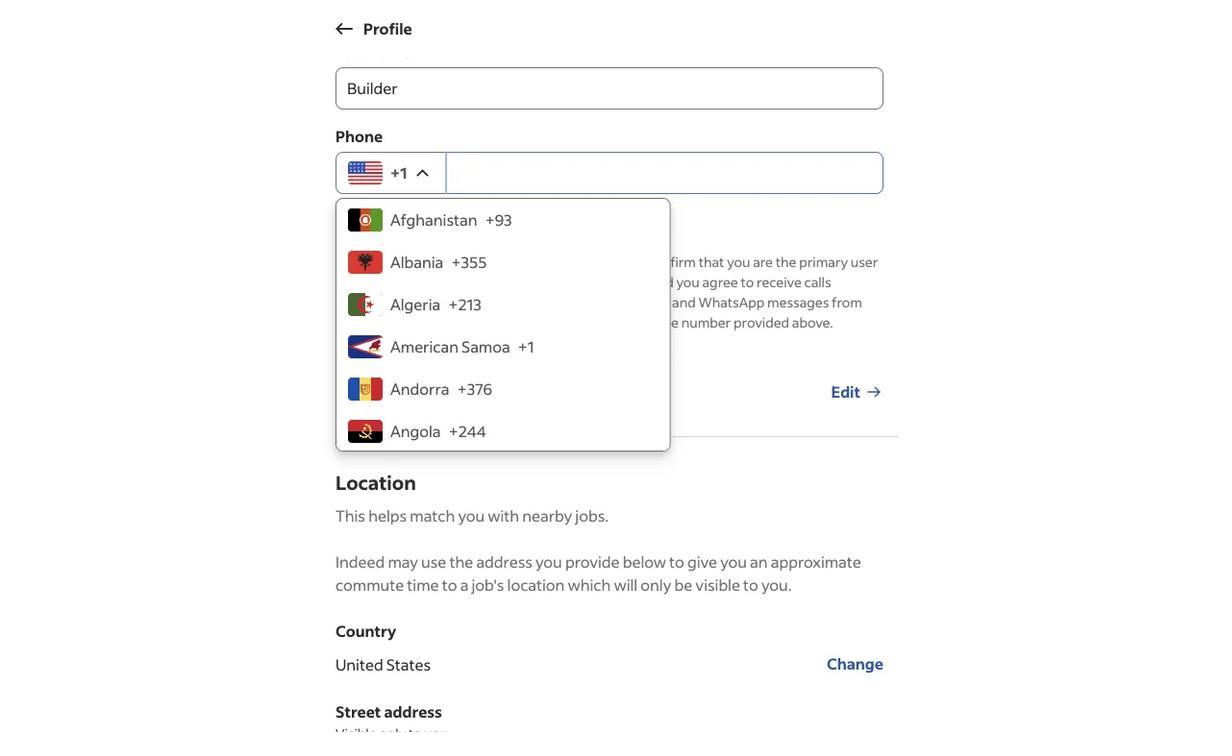 Task type: vqa. For each thing, say whether or not it's contained in the screenshot.
THE (INCLUDING
yes



Task type: describe. For each thing, give the bounding box(es) containing it.
indeed down (including
[[336, 314, 379, 331]]

you down confirm
[[677, 274, 700, 291]]

below
[[623, 553, 666, 572]]

a
[[460, 576, 469, 595]]

+ for 213
[[448, 295, 458, 314]]

andorra
[[390, 379, 450, 399]]

an
[[750, 553, 768, 572]]

by submitting the form with this box checked, you confirm that you are the primary user and subscriber to the telephone number provided, and you agree to receive calls (including using artificial or pre-recorded voice), texts, and whatsapp messages from indeed and employers who use indeed at the telephone number provided above.
[[336, 253, 878, 331]]

country
[[336, 622, 396, 641]]

from
[[832, 294, 863, 311]]

albania
[[390, 252, 444, 272]]

1 vertical spatial telephone
[[615, 314, 679, 331]]

afghanistan + 93
[[390, 210, 512, 230]]

location
[[507, 576, 565, 595]]

may
[[388, 553, 418, 572]]

list box containing afghanistan
[[337, 199, 670, 453]]

you right match
[[458, 506, 485, 526]]

the left form
[[425, 253, 445, 271]]

you left are
[[727, 253, 750, 271]]

angola
[[390, 422, 441, 441]]

376
[[467, 379, 492, 399]]

244
[[459, 422, 486, 441]]

edit
[[831, 382, 861, 402]]

on
[[498, 221, 517, 240]]

provided
[[734, 314, 790, 331]]

this
[[512, 253, 535, 271]]

address inside indeed may use the address you provide below to give you an approximate commute time to a job's location which will only be visible to you.
[[476, 553, 533, 572]]

helps
[[369, 506, 407, 526]]

give
[[688, 553, 717, 572]]

whatsapp
[[699, 294, 765, 311]]

last
[[336, 42, 367, 62]]

Show my number on Indeed checkbox
[[336, 219, 359, 242]]

23@gmail.com
[[455, 383, 561, 402]]

only
[[641, 576, 672, 595]]

with for this
[[481, 253, 509, 271]]

primary
[[799, 253, 848, 271]]

profile
[[364, 19, 412, 38]]

to down an
[[744, 576, 759, 595]]

and right texts,
[[672, 294, 696, 311]]

time
[[407, 576, 439, 595]]

this helps match you with nearby jobs.
[[336, 506, 609, 526]]

be
[[675, 576, 693, 595]]

that
[[699, 253, 725, 271]]

or
[[489, 294, 503, 311]]

email
[[336, 350, 376, 369]]

b0bth3builder2k
[[336, 383, 455, 402]]

location
[[336, 470, 416, 495]]

93
[[495, 210, 512, 230]]

this
[[336, 506, 365, 526]]

above.
[[792, 314, 833, 331]]

subscriber
[[362, 274, 428, 291]]

0 vertical spatial number
[[438, 221, 495, 240]]

at
[[577, 314, 589, 331]]

match
[[410, 506, 455, 526]]

messages
[[767, 294, 829, 311]]

employers
[[408, 314, 473, 331]]

samoa
[[462, 337, 510, 357]]

artificial
[[437, 294, 487, 311]]

united
[[336, 655, 383, 674]]

indeed down recorded
[[531, 314, 574, 331]]

edit link
[[831, 371, 884, 414]]

user
[[851, 253, 878, 271]]

street
[[336, 703, 381, 722]]

by
[[336, 253, 352, 271]]

jobs.
[[575, 506, 609, 526]]

the up "receive"
[[776, 253, 797, 271]]

b0bth3builder2k 23@gmail.com
[[336, 383, 561, 402]]

you left an
[[721, 553, 747, 572]]

visible
[[696, 576, 740, 595]]

afghanistan
[[390, 210, 477, 230]]

you.
[[762, 576, 792, 595]]

use inside indeed may use the address you provide below to give you an approximate commute time to a job's location which will only be visible to you.
[[421, 553, 447, 572]]

united states
[[336, 655, 431, 674]]

checked,
[[563, 253, 619, 271]]

approximate
[[771, 553, 861, 572]]

american samoa + 1
[[390, 337, 534, 357]]

change
[[827, 654, 884, 674]]

+ for 244
[[449, 422, 459, 441]]



Task type: locate. For each thing, give the bounding box(es) containing it.
with for nearby
[[488, 506, 519, 526]]

use
[[506, 314, 528, 331], [421, 553, 447, 572]]

will
[[614, 576, 638, 595]]

with left this
[[481, 253, 509, 271]]

commute
[[336, 576, 404, 595]]

confirm
[[647, 253, 696, 271]]

profile link
[[324, 8, 425, 50]]

show
[[370, 221, 410, 240]]

use inside by submitting the form with this box checked, you confirm that you are the primary user and subscriber to the telephone number provided, and you agree to receive calls (including using artificial or pre-recorded voice), texts, and whatsapp messages from indeed and employers who use indeed at the telephone number provided above.
[[506, 314, 528, 331]]

provide
[[565, 553, 620, 572]]

to down the albania + 355
[[430, 274, 444, 291]]

using
[[400, 294, 434, 311]]

telephone
[[470, 274, 534, 291], [615, 314, 679, 331]]

0 vertical spatial with
[[481, 253, 509, 271]]

which
[[568, 576, 611, 595]]

2 vertical spatial number
[[682, 314, 731, 331]]

the up a at the left bottom of the page
[[450, 553, 473, 572]]

telephone down texts,
[[615, 314, 679, 331]]

calls
[[805, 274, 832, 291]]

who
[[476, 314, 503, 331]]

1
[[528, 337, 534, 357]]

indeed may use the address you provide below to give you an approximate commute time to a job's location which will only be visible to you.
[[336, 553, 861, 595]]

the inside indeed may use the address you provide below to give you an approximate commute time to a job's location which will only be visible to you.
[[450, 553, 473, 572]]

address
[[476, 553, 533, 572], [384, 703, 442, 722]]

use down pre-
[[506, 314, 528, 331]]

algeria
[[390, 295, 441, 314]]

you up location
[[536, 553, 562, 572]]

213
[[458, 295, 482, 314]]

with inside by submitting the form with this box checked, you confirm that you are the primary user and subscriber to the telephone number provided, and you agree to receive calls (including using artificial or pre-recorded voice), texts, and whatsapp messages from indeed and employers who use indeed at the telephone number provided above.
[[481, 253, 509, 271]]

to left a at the left bottom of the page
[[442, 576, 457, 595]]

+ right the andorra
[[457, 379, 467, 399]]

and down the using
[[381, 314, 405, 331]]

name
[[370, 42, 411, 62]]

1 horizontal spatial address
[[476, 553, 533, 572]]

address up job's
[[476, 553, 533, 572]]

recorded
[[533, 294, 590, 311]]

use up time
[[421, 553, 447, 572]]

change button
[[827, 643, 884, 686]]

number down whatsapp on the right top
[[682, 314, 731, 331]]

to up be
[[669, 553, 685, 572]]

angola + 244
[[390, 422, 486, 441]]

(including
[[336, 294, 398, 311]]

receive
[[757, 274, 802, 291]]

you
[[621, 253, 645, 271], [727, 253, 750, 271], [677, 274, 700, 291], [458, 506, 485, 526], [536, 553, 562, 572], [721, 553, 747, 572]]

+ down show my number on indeed
[[451, 252, 461, 272]]

0 horizontal spatial number
[[438, 221, 495, 240]]

algeria + 213
[[390, 295, 482, 314]]

+ right angola
[[449, 422, 459, 441]]

agree
[[703, 274, 738, 291]]

pre-
[[506, 294, 533, 311]]

+ for 355
[[451, 252, 461, 272]]

number up recorded
[[536, 274, 586, 291]]

0 horizontal spatial telephone
[[470, 274, 534, 291]]

0 horizontal spatial use
[[421, 553, 447, 572]]

1 horizontal spatial use
[[506, 314, 528, 331]]

1 vertical spatial use
[[421, 553, 447, 572]]

are
[[753, 253, 773, 271]]

list box
[[337, 199, 670, 453]]

nearby
[[522, 506, 572, 526]]

+ for 93
[[485, 210, 495, 230]]

0 vertical spatial telephone
[[470, 274, 534, 291]]

indeed up box at left top
[[520, 221, 569, 240]]

job's
[[472, 576, 504, 595]]

last name
[[336, 42, 411, 62]]

indeed inside indeed may use the address you provide below to give you an approximate commute time to a job's location which will only be visible to you.
[[336, 553, 385, 572]]

to
[[430, 274, 444, 291], [741, 274, 754, 291], [669, 553, 685, 572], [442, 576, 457, 595], [744, 576, 759, 595]]

+ right the using
[[448, 295, 458, 314]]

and up texts,
[[650, 274, 674, 291]]

albania + 355
[[390, 252, 487, 272]]

indeed up commute on the bottom left of page
[[336, 553, 385, 572]]

and
[[336, 274, 359, 291], [650, 274, 674, 291], [672, 294, 696, 311], [381, 314, 405, 331]]

andorra + 376
[[390, 379, 492, 399]]

street address
[[336, 703, 442, 722]]

Type phone number telephone field
[[446, 152, 884, 194]]

0 vertical spatial address
[[476, 553, 533, 572]]

states
[[386, 655, 431, 674]]

with left nearby
[[488, 506, 519, 526]]

voice),
[[593, 294, 633, 311]]

0 vertical spatial use
[[506, 314, 528, 331]]

the
[[425, 253, 445, 271], [776, 253, 797, 271], [446, 274, 467, 291], [592, 314, 612, 331], [450, 553, 473, 572]]

+ right samoa
[[518, 337, 528, 357]]

the right at
[[592, 314, 612, 331]]

1 vertical spatial with
[[488, 506, 519, 526]]

texts,
[[636, 294, 670, 311]]

telephone up or on the left of page
[[470, 274, 534, 291]]

american
[[390, 337, 459, 357]]

0 horizontal spatial address
[[384, 703, 442, 722]]

2 horizontal spatial number
[[682, 314, 731, 331]]

355
[[461, 252, 487, 272]]

to down are
[[741, 274, 754, 291]]

1 horizontal spatial telephone
[[615, 314, 679, 331]]

1 vertical spatial address
[[384, 703, 442, 722]]

+ for 376
[[457, 379, 467, 399]]

+ left on
[[485, 210, 495, 230]]

provided,
[[589, 274, 647, 291]]

box
[[537, 253, 561, 271]]

you up 'provided,'
[[621, 253, 645, 271]]

the up artificial
[[446, 274, 467, 291]]

indeed
[[520, 221, 569, 240], [336, 314, 379, 331], [531, 314, 574, 331], [336, 553, 385, 572]]

address down states
[[384, 703, 442, 722]]

with
[[481, 253, 509, 271], [488, 506, 519, 526]]

1 vertical spatial number
[[536, 274, 586, 291]]

1 horizontal spatial number
[[536, 274, 586, 291]]

number up form
[[438, 221, 495, 240]]

None field
[[336, 0, 884, 25], [336, 67, 884, 110], [336, 0, 884, 25], [336, 67, 884, 110]]

submitting
[[354, 253, 422, 271]]

my
[[413, 221, 435, 240]]

phone
[[336, 126, 383, 146]]

show my number on indeed
[[370, 221, 569, 240]]

and down the by
[[336, 274, 359, 291]]

form
[[448, 253, 479, 271]]



